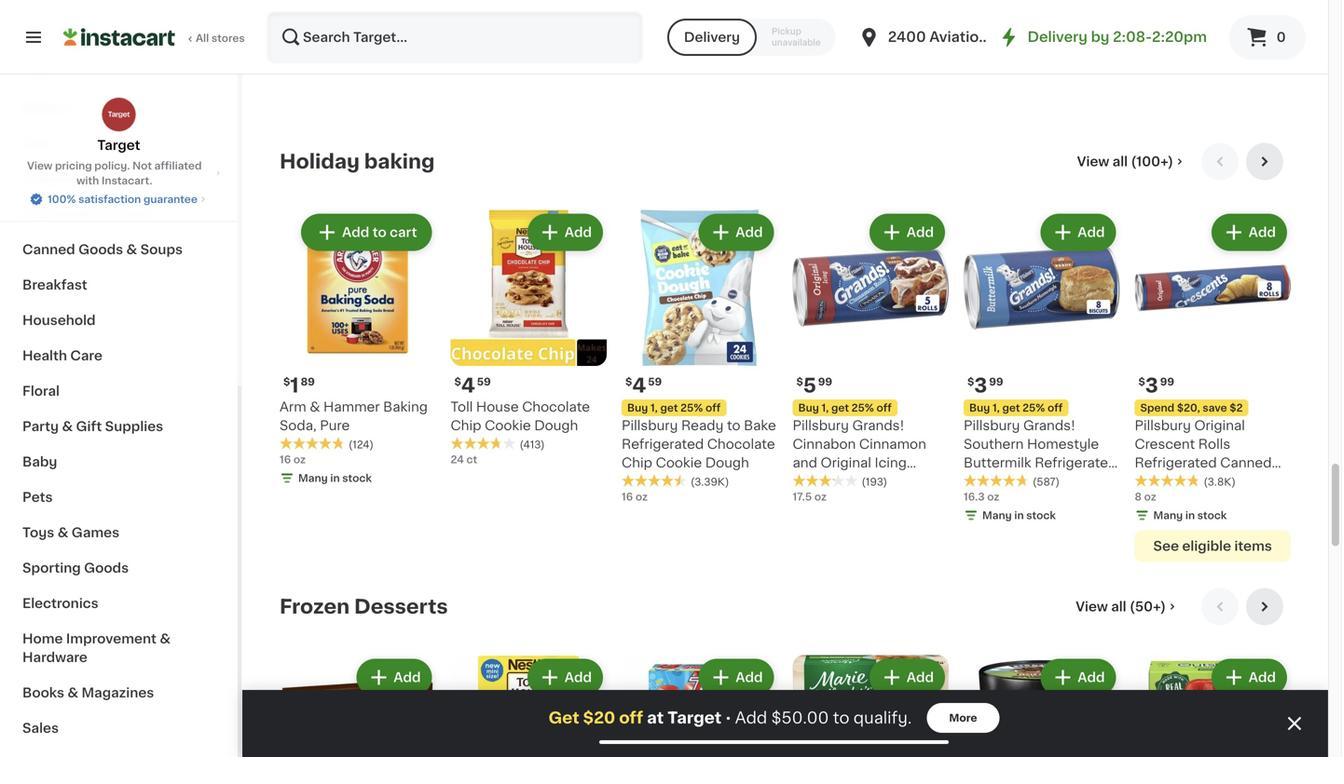 Task type: describe. For each thing, give the bounding box(es) containing it.
19
[[301, 4, 312, 14]]

deli
[[22, 137, 49, 150]]

items
[[1235, 540, 1272, 553]]

health care link
[[11, 338, 227, 374]]

health
[[22, 350, 67, 363]]

not
[[132, 161, 152, 171]]

24 ct
[[451, 455, 477, 465]]

pets
[[22, 491, 53, 504]]

99 for pillsbury grands! cinnabon cinnamon and original icing cinnamon rolls
[[818, 377, 833, 387]]

2400
[[888, 30, 926, 44]]

1 4 from the left
[[461, 376, 475, 396]]

& down satisfaction
[[98, 208, 109, 221]]

original inside 'pillsbury grands! cinnabon cinnamon and original icing cinnamon rolls'
[[821, 457, 872, 470]]

pets link
[[11, 480, 227, 516]]

guarantee
[[144, 194, 198, 205]]

& left soups
[[126, 243, 137, 256]]

magazines
[[82, 687, 154, 700]]

with
[[77, 176, 99, 186]]

prepared foods
[[22, 172, 129, 186]]

frozen for frozen desserts
[[280, 598, 350, 617]]

more
[[949, 714, 977, 724]]

goods for dry
[[50, 208, 95, 221]]

see eligible items
[[1154, 540, 1272, 553]]

english seedless cucumber 1 ct
[[622, 28, 733, 75]]

to inside "button"
[[373, 226, 387, 239]]

(50+)
[[1130, 601, 1166, 614]]

1 for $ 1 89
[[290, 376, 299, 396]]

25% for 3
[[1023, 403, 1045, 413]]

many in stock for 1
[[298, 474, 372, 484]]

(193)
[[862, 477, 888, 488]]

home
[[22, 633, 63, 646]]

get for 5
[[832, 403, 849, 413]]

off inside the "treatment tracker modal" dialog
[[619, 711, 643, 727]]

electronics link
[[11, 586, 227, 622]]

1, for 5
[[822, 403, 829, 413]]

eligible
[[1183, 540, 1232, 553]]

in for spend $20, save $2
[[1186, 511, 1195, 521]]

$2
[[1230, 403, 1243, 413]]

view for view pricing policy. not affiliated with instacart.
[[27, 161, 52, 171]]

buy 1, get 25% off for 3
[[970, 403, 1063, 413]]

cookie inside pillsbury ready to bake refrigerated chocolate chip cookie dough
[[656, 457, 702, 470]]

off for 3
[[1048, 403, 1063, 413]]

$ 3 99 for pillsbury grands! southern homestyle buttermilk refrigerated biscuit dough
[[968, 376, 1004, 396]]

oz inside good & gather baby- cut carrots 16 oz
[[1149, 65, 1161, 75]]

dry
[[22, 208, 47, 221]]

baby
[[22, 456, 57, 469]]

89
[[301, 377, 315, 387]]

sales
[[22, 722, 59, 736]]

baby link
[[11, 445, 227, 480]]

dry goods & pasta link
[[11, 197, 227, 232]]

supplies
[[105, 420, 163, 433]]

books & magazines
[[22, 687, 154, 700]]

0 vertical spatial target
[[97, 139, 140, 152]]

100% satisfaction guarantee
[[48, 194, 198, 205]]

party
[[22, 420, 59, 433]]

0 vertical spatial cinnamon
[[859, 438, 927, 451]]

$ inside $ 5 99
[[797, 377, 803, 387]]

add to cart
[[342, 226, 417, 239]]

& inside home improvement & hardware
[[160, 633, 171, 646]]

1 vertical spatial cinnamon
[[793, 475, 860, 488]]

toll
[[451, 401, 473, 414]]

improvement
[[66, 633, 157, 646]]

sporting goods link
[[11, 551, 227, 586]]

$20,
[[1177, 403, 1201, 413]]

16 for arm & hammer baking soda, pure
[[280, 455, 291, 465]]

chip inside toll house chocolate chip cookie dough
[[451, 420, 482, 433]]

$ inside $ 1 79
[[454, 4, 461, 14]]

view all (50+)
[[1076, 601, 1166, 614]]

good & gather baby- cut carrots 16 oz
[[1135, 28, 1277, 75]]

home improvement & hardware link
[[11, 622, 227, 676]]

rolls inside pillsbury original crescent rolls refrigerated canned pastry dough
[[1199, 438, 1231, 451]]

prepared
[[22, 172, 84, 186]]

buttermilk
[[964, 457, 1032, 470]]

view for view all (100+)
[[1077, 155, 1110, 168]]

1 horizontal spatial in
[[1015, 511, 1024, 521]]

ct inside item carousel region
[[467, 455, 477, 465]]

& left 'gift'
[[62, 420, 73, 433]]

pillsbury for pillsbury grands! cinnabon cinnamon and original icing cinnamon rolls
[[793, 420, 849, 433]]

yellow
[[280, 28, 321, 41]]

canned goods & soups
[[22, 243, 183, 256]]

to inside pillsbury ready to bake refrigerated chocolate chip cookie dough
[[727, 420, 741, 433]]

dough inside toll house chocolate chip cookie dough
[[534, 420, 578, 433]]

gather
[[1189, 28, 1234, 41]]

party & gift supplies
[[22, 420, 163, 433]]

delivery by 2:08-2:20pm
[[1028, 30, 1207, 44]]

russet
[[964, 28, 1010, 41]]

cucumber for english
[[622, 47, 691, 60]]

biscuit
[[964, 475, 1009, 488]]

deli link
[[11, 126, 227, 161]]

off for 4
[[706, 403, 721, 413]]

target logo image
[[101, 97, 137, 132]]

pillsbury for pillsbury original crescent rolls refrigerated canned pastry dough
[[1135, 420, 1191, 433]]

ct inside english seedless cucumber 1 ct
[[629, 65, 640, 75]]

oz for pillsbury grands! southern homestyle buttermilk refrigerated biscuit dough
[[988, 492, 1000, 502]]

buy for 4
[[627, 403, 648, 413]]

& inside good & gather baby- cut carrots 16 oz
[[1175, 28, 1185, 41]]

1 horizontal spatial many
[[983, 511, 1012, 521]]

care
[[70, 350, 102, 363]]

0
[[1277, 31, 1286, 44]]

2:08-
[[1113, 30, 1152, 44]]

1, for 4
[[651, 403, 658, 413]]

& inside the arm & hammer baking soda, pure
[[310, 401, 320, 414]]

ready
[[681, 420, 724, 433]]

get
[[549, 711, 580, 727]]

$ inside $ 1 19
[[283, 4, 290, 14]]

bake
[[744, 420, 776, 433]]

$50.00
[[772, 711, 829, 727]]

all for (50+)
[[1111, 601, 1127, 614]]

in for 1
[[330, 474, 340, 484]]

crescent
[[1135, 438, 1195, 451]]

cart
[[390, 226, 417, 239]]

refrigerated inside pillsbury grands! southern homestyle buttermilk refrigerated biscuit dough
[[1035, 457, 1117, 470]]

desserts
[[354, 598, 448, 617]]

instacart logo image
[[63, 26, 175, 48]]

frozen desserts
[[280, 598, 448, 617]]

2400 aviation dr
[[888, 30, 1009, 44]]

$ inside the $ 1 89
[[283, 377, 290, 387]]

soups
[[140, 243, 183, 256]]

icing
[[875, 457, 907, 470]]

buy 1, get 25% off for 5
[[798, 403, 892, 413]]

3 for pillsbury grands! southern homestyle buttermilk refrigerated biscuit dough
[[975, 376, 987, 396]]

$ 1 19
[[283, 3, 312, 23]]

& right books
[[68, 687, 78, 700]]

& right toys
[[58, 527, 68, 540]]

affiliated
[[154, 161, 202, 171]]

1 horizontal spatial many in stock
[[983, 511, 1056, 521]]

to inside the "treatment tracker modal" dialog
[[833, 711, 850, 727]]

99 for pillsbury grands! southern homestyle buttermilk refrigerated biscuit dough
[[989, 377, 1004, 387]]

baking
[[364, 152, 435, 172]]

get for 4
[[660, 403, 678, 413]]

16 oz for pillsbury ready to bake refrigerated chocolate chip cookie dough
[[622, 492, 648, 502]]

many in stock for spend $20, save $2
[[1154, 511, 1227, 521]]

sales link
[[11, 711, 227, 747]]

bakery link
[[11, 90, 227, 126]]

see eligible items button
[[1135, 531, 1291, 563]]

goods for canned
[[78, 243, 123, 256]]

16 for pillsbury ready to bake refrigerated chocolate chip cookie dough
[[622, 492, 633, 502]]

mini
[[793, 28, 820, 41]]

soda,
[[280, 420, 317, 433]]

1 $ 4 59 from the left
[[454, 376, 491, 396]]

target inside the "treatment tracker modal" dialog
[[668, 711, 722, 727]]

0 vertical spatial canned
[[22, 243, 75, 256]]

16.3
[[964, 492, 985, 502]]

russet potato button
[[964, 0, 1120, 44]]

$ 1 89
[[283, 376, 315, 396]]

instacart.
[[102, 176, 152, 186]]

potato
[[1013, 28, 1056, 41]]

79
[[472, 4, 485, 14]]

pillsbury for pillsbury grands! southern homestyle buttermilk refrigerated biscuit dough
[[964, 420, 1020, 433]]

hammer
[[324, 401, 380, 414]]

dry goods & pasta
[[22, 208, 150, 221]]

frozen for frozen
[[22, 66, 68, 79]]

holiday baking link
[[280, 151, 435, 173]]

view all (50+) button
[[1069, 589, 1187, 626]]

39
[[643, 4, 657, 14]]

treatment tracker modal dialog
[[242, 691, 1328, 758]]

stores
[[212, 33, 245, 43]]



Task type: vqa. For each thing, say whether or not it's contained in the screenshot.
Food
no



Task type: locate. For each thing, give the bounding box(es) containing it.
2 $ 4 59 from the left
[[626, 376, 662, 396]]

1 $ 3 99 from the left
[[968, 376, 1004, 396]]

many in stock inside product group
[[298, 474, 372, 484]]

ct down english
[[629, 65, 640, 75]]

0 vertical spatial cucumber
[[824, 28, 893, 41]]

item carousel region containing holiday baking
[[280, 143, 1291, 574]]

0 horizontal spatial grands!
[[852, 420, 905, 433]]

pillsbury original crescent rolls refrigerated canned pastry dough
[[1135, 420, 1272, 488]]

oz for arm & hammer baking soda, pure
[[294, 455, 306, 465]]

99 inside $ 5 99
[[818, 377, 833, 387]]

None search field
[[267, 11, 643, 63]]

product group containing 5
[[793, 210, 949, 505]]

dough inside pillsbury grands! southern homestyle buttermilk refrigerated biscuit dough
[[1012, 475, 1056, 488]]

1 horizontal spatial stock
[[1027, 511, 1056, 521]]

off up 'pillsbury grands! cinnabon cinnamon and original icing cinnamon rolls' on the bottom right
[[877, 403, 892, 413]]

oz for pillsbury ready to bake refrigerated chocolate chip cookie dough
[[636, 492, 648, 502]]

& up carrots
[[1175, 28, 1185, 41]]

1 inside english seedless cucumber 1 ct
[[622, 65, 626, 75]]

1 horizontal spatial 4
[[632, 376, 646, 396]]

get inside product group
[[832, 403, 849, 413]]

delivery for delivery
[[684, 31, 740, 44]]

oz for pillsbury original crescent rolls refrigerated canned pastry dough
[[1144, 492, 1157, 502]]

dough up (3.39k)
[[705, 457, 749, 470]]

99 up spend at the bottom of the page
[[1160, 377, 1175, 387]]

16 oz down soda,
[[280, 455, 306, 465]]

2 vertical spatial to
[[833, 711, 850, 727]]

2 horizontal spatial 1,
[[993, 403, 1000, 413]]

pillsbury grands! southern homestyle buttermilk refrigerated biscuit dough
[[964, 420, 1117, 488]]

grands! for 5
[[852, 420, 905, 433]]

1 grands! from the left
[[852, 420, 905, 433]]

pure
[[320, 420, 350, 433]]

2 59 from the left
[[648, 377, 662, 387]]

1 horizontal spatial delivery
[[1028, 30, 1088, 44]]

many down soda,
[[298, 474, 328, 484]]

1 vertical spatial all
[[1111, 601, 1127, 614]]

spend
[[1141, 403, 1175, 413]]

in down pure
[[330, 474, 340, 484]]

goods down 100%
[[50, 208, 95, 221]]

all
[[1113, 155, 1128, 168], [1111, 601, 1127, 614]]

stock down (587) on the right bottom of the page
[[1027, 511, 1056, 521]]

Search field
[[268, 13, 641, 62]]

0 horizontal spatial canned
[[22, 243, 75, 256]]

view for view all (50+)
[[1076, 601, 1108, 614]]

2 25% from the left
[[852, 403, 874, 413]]

1 25% from the left
[[681, 403, 703, 413]]

•
[[726, 711, 731, 726]]

0 vertical spatial original
[[1195, 420, 1245, 433]]

in up eligible
[[1186, 511, 1195, 521]]

off
[[706, 403, 721, 413], [877, 403, 892, 413], [1048, 403, 1063, 413], [619, 711, 643, 727]]

dough inside pillsbury ready to bake refrigerated chocolate chip cookie dough
[[705, 457, 749, 470]]

view all (100+) link
[[1077, 152, 1187, 171]]

original down cinnabon
[[821, 457, 872, 470]]

oz down soda,
[[294, 455, 306, 465]]

refrigerated down ready
[[622, 438, 704, 451]]

1 vertical spatial goods
[[78, 243, 123, 256]]

many down 8 oz
[[1154, 511, 1183, 521]]

16 down soda,
[[280, 455, 291, 465]]

1 horizontal spatial 99
[[989, 377, 1004, 387]]

0 horizontal spatial $ 4 59
[[454, 376, 491, 396]]

off left at
[[619, 711, 643, 727]]

off up homestyle on the right bottom of page
[[1048, 403, 1063, 413]]

1, for 3
[[993, 403, 1000, 413]]

4 up pillsbury ready to bake refrigerated chocolate chip cookie dough
[[632, 376, 646, 396]]

$ 1 79
[[454, 3, 485, 23]]

to right $50.00
[[833, 711, 850, 727]]

rolls down "save"
[[1199, 438, 1231, 451]]

buy for 5
[[798, 403, 819, 413]]

1 pillsbury from the left
[[622, 420, 678, 433]]

ct
[[629, 65, 640, 75], [467, 455, 477, 465]]

$ 3 99 for pillsbury original crescent rolls refrigerated canned pastry dough
[[1139, 376, 1175, 396]]

99 up southern
[[989, 377, 1004, 387]]

1 vertical spatial cucumber
[[622, 47, 691, 60]]

1 vertical spatial to
[[727, 420, 741, 433]]

many in stock down 16.3 oz
[[983, 511, 1056, 521]]

3 buy 1, get 25% off from the left
[[970, 403, 1063, 413]]

cookie down house on the left
[[485, 420, 531, 433]]

2 buy from the left
[[798, 403, 819, 413]]

1 horizontal spatial cookie
[[656, 457, 702, 470]]

1 vertical spatial canned
[[1221, 457, 1272, 470]]

0 horizontal spatial chocolate
[[522, 401, 590, 414]]

2 horizontal spatial many in stock
[[1154, 511, 1227, 521]]

(413)
[[520, 440, 545, 450]]

1 99 from the left
[[818, 377, 833, 387]]

frozen left desserts
[[280, 598, 350, 617]]

refrigerated for 3
[[1135, 457, 1217, 470]]

99 right 5 in the right of the page
[[818, 377, 833, 387]]

1 59 from the left
[[477, 377, 491, 387]]

all stores link
[[63, 11, 246, 63]]

goods down games
[[84, 562, 129, 575]]

1, up pillsbury ready to bake refrigerated chocolate chip cookie dough
[[651, 403, 658, 413]]

2 grands! from the left
[[1024, 420, 1076, 433]]

dough
[[534, 420, 578, 433], [705, 457, 749, 470], [1012, 475, 1056, 488], [1180, 475, 1224, 488]]

view inside the view pricing policy. not affiliated with instacart.
[[27, 161, 52, 171]]

0 vertical spatial cookie
[[485, 420, 531, 433]]

service type group
[[667, 19, 836, 56]]

2 vertical spatial 16
[[622, 492, 633, 502]]

0 horizontal spatial 99
[[818, 377, 833, 387]]

view pricing policy. not affiliated with instacart. link
[[15, 158, 223, 188]]

dough inside pillsbury original crescent rolls refrigerated canned pastry dough
[[1180, 475, 1224, 488]]

chocolate down bake
[[707, 438, 775, 451]]

0 horizontal spatial frozen
[[22, 66, 68, 79]]

$ 4 59
[[454, 376, 491, 396], [626, 376, 662, 396]]

baking
[[383, 401, 428, 414]]

original down "save"
[[1195, 420, 1245, 433]]

buy 1, get 25% off
[[627, 403, 721, 413], [798, 403, 892, 413], [970, 403, 1063, 413]]

0 button
[[1230, 15, 1306, 60]]

1 left lb
[[793, 46, 797, 56]]

$20
[[583, 711, 615, 727]]

2 horizontal spatial in
[[1186, 511, 1195, 521]]

cookie inside toll house chocolate chip cookie dough
[[485, 420, 531, 433]]

1 horizontal spatial 59
[[648, 377, 662, 387]]

1 horizontal spatial $ 4 59
[[626, 376, 662, 396]]

2 horizontal spatial stock
[[1198, 511, 1227, 521]]

get up pillsbury ready to bake refrigerated chocolate chip cookie dough
[[660, 403, 678, 413]]

original inside pillsbury original crescent rolls refrigerated canned pastry dough
[[1195, 420, 1245, 433]]

see
[[1154, 540, 1179, 553]]

chocolate inside pillsbury ready to bake refrigerated chocolate chip cookie dough
[[707, 438, 775, 451]]

stock inside product group
[[342, 474, 372, 484]]

100%
[[48, 194, 76, 205]]

(100+)
[[1131, 155, 1174, 168]]

1 vertical spatial rolls
[[863, 475, 895, 488]]

2 horizontal spatial 99
[[1160, 377, 1175, 387]]

0 horizontal spatial in
[[330, 474, 340, 484]]

pillsbury left ready
[[622, 420, 678, 433]]

4
[[461, 376, 475, 396], [632, 376, 646, 396]]

$ inside $ 1 39
[[626, 4, 632, 14]]

1 vertical spatial frozen
[[280, 598, 350, 617]]

arm & hammer baking soda, pure
[[280, 401, 428, 433]]

1
[[290, 3, 299, 23], [461, 3, 470, 23], [632, 3, 641, 23], [793, 46, 797, 56], [622, 65, 626, 75], [290, 376, 299, 396]]

get up southern
[[1003, 403, 1020, 413]]

3 get from the left
[[1003, 403, 1020, 413]]

view left (50+)
[[1076, 601, 1108, 614]]

3 99 from the left
[[1160, 377, 1175, 387]]

chocolate
[[522, 401, 590, 414], [707, 438, 775, 451]]

1 get from the left
[[660, 403, 678, 413]]

buy up southern
[[970, 403, 990, 413]]

rolls
[[1199, 438, 1231, 451], [863, 475, 895, 488]]

$1.39 element
[[1135, 1, 1291, 25]]

0 horizontal spatial stock
[[342, 474, 372, 484]]

1 buy 1, get 25% off from the left
[[627, 403, 721, 413]]

2 4 from the left
[[632, 376, 646, 396]]

goods down dry goods & pasta
[[78, 243, 123, 256]]

0 horizontal spatial to
[[373, 226, 387, 239]]

target left •
[[668, 711, 722, 727]]

0 vertical spatial all
[[1113, 155, 1128, 168]]

delivery inside delivery by 2:08-2:20pm "link"
[[1028, 30, 1088, 44]]

stock up see eligible items button
[[1198, 511, 1227, 521]]

product group containing 1
[[280, 210, 436, 490]]

cucumber up bag in the top of the page
[[824, 28, 893, 41]]

4 pillsbury from the left
[[1135, 420, 1191, 433]]

buy inside product group
[[798, 403, 819, 413]]

8 oz
[[1135, 492, 1157, 502]]

buy for 3
[[970, 403, 990, 413]]

pillsbury inside pillsbury ready to bake refrigerated chocolate chip cookie dough
[[622, 420, 678, 433]]

target up policy.
[[97, 139, 140, 152]]

russet potato
[[964, 28, 1056, 41]]

cucumber down english
[[622, 47, 691, 60]]

0 horizontal spatial cookie
[[485, 420, 531, 433]]

2 buy 1, get 25% off from the left
[[798, 403, 892, 413]]

canned up breakfast at the top of the page
[[22, 243, 75, 256]]

2 horizontal spatial buy
[[970, 403, 990, 413]]

grands! up homestyle on the right bottom of page
[[1024, 420, 1076, 433]]

canned up (3.8k)
[[1221, 457, 1272, 470]]

$ 4 59 up pillsbury ready to bake refrigerated chocolate chip cookie dough
[[626, 376, 662, 396]]

pillsbury down spend at the bottom of the page
[[1135, 420, 1191, 433]]

pasta
[[112, 208, 150, 221]]

many for spend $20, save $2
[[1154, 511, 1183, 521]]

1 horizontal spatial ct
[[629, 65, 640, 75]]

dough up the (413) in the left of the page
[[534, 420, 578, 433]]

dough down buttermilk
[[1012, 475, 1056, 488]]

3 25% from the left
[[1023, 403, 1045, 413]]

arm
[[280, 401, 306, 414]]

pillsbury up cinnabon
[[793, 420, 849, 433]]

1 horizontal spatial buy 1, get 25% off
[[798, 403, 892, 413]]

1 horizontal spatial refrigerated
[[1035, 457, 1117, 470]]

all inside view all (50+) popup button
[[1111, 601, 1127, 614]]

25% up pillsbury grands! southern homestyle buttermilk refrigerated biscuit dough
[[1023, 403, 1045, 413]]

& right arm
[[310, 401, 320, 414]]

2 item carousel region from the top
[[280, 589, 1291, 758]]

0 horizontal spatial buy
[[627, 403, 648, 413]]

house
[[476, 401, 519, 414]]

1 buy from the left
[[627, 403, 648, 413]]

view
[[1077, 155, 1110, 168], [27, 161, 52, 171], [1076, 601, 1108, 614]]

1 horizontal spatial chocolate
[[707, 438, 775, 451]]

bakery
[[22, 102, 70, 115]]

16 oz down pillsbury ready to bake refrigerated chocolate chip cookie dough
[[622, 492, 648, 502]]

16 oz for arm & hammer baking soda, pure
[[280, 455, 306, 465]]

1 horizontal spatial rolls
[[1199, 438, 1231, 451]]

all left (100+)
[[1113, 155, 1128, 168]]

1 left 89
[[290, 376, 299, 396]]

1 inside the 2 mini cucumber 1 lb bag
[[793, 46, 797, 56]]

all left (50+)
[[1111, 601, 1127, 614]]

0 vertical spatial ct
[[629, 65, 640, 75]]

cut
[[1135, 47, 1157, 60]]

0 horizontal spatial buy 1, get 25% off
[[627, 403, 721, 413]]

3 up southern
[[975, 376, 987, 396]]

2 horizontal spatial many
[[1154, 511, 1183, 521]]

(3.39k)
[[691, 477, 729, 488]]

0 horizontal spatial 16
[[280, 455, 291, 465]]

16 inside good & gather baby- cut carrots 16 oz
[[1135, 65, 1146, 75]]

0 vertical spatial frozen
[[22, 66, 68, 79]]

2 get from the left
[[832, 403, 849, 413]]

2 horizontal spatial buy 1, get 25% off
[[970, 403, 1063, 413]]

get down $ 5 99
[[832, 403, 849, 413]]

good
[[1135, 28, 1172, 41]]

0 horizontal spatial 25%
[[681, 403, 703, 413]]

100% satisfaction guarantee button
[[29, 188, 209, 207]]

0 horizontal spatial $ 3 99
[[968, 376, 1004, 396]]

1 vertical spatial target
[[668, 711, 722, 727]]

17.5 oz
[[793, 492, 827, 502]]

pillsbury inside 'pillsbury grands! cinnabon cinnamon and original icing cinnamon rolls'
[[793, 420, 849, 433]]

25% for 4
[[681, 403, 703, 413]]

1 vertical spatial chip
[[622, 457, 653, 470]]

1 for $ 1 39
[[632, 3, 641, 23]]

view all (100+)
[[1077, 155, 1174, 168]]

0 horizontal spatial get
[[660, 403, 678, 413]]

1, inside product group
[[822, 403, 829, 413]]

many for 1
[[298, 474, 328, 484]]

chip
[[451, 420, 482, 433], [622, 457, 653, 470]]

24
[[451, 455, 464, 465]]

pillsbury for pillsbury ready to bake refrigerated chocolate chip cookie dough
[[622, 420, 678, 433]]

1 1, from the left
[[651, 403, 658, 413]]

pillsbury inside pillsbury original crescent rolls refrigerated canned pastry dough
[[1135, 420, 1191, 433]]

1, down $ 5 99
[[822, 403, 829, 413]]

rolls inside 'pillsbury grands! cinnabon cinnamon and original icing cinnamon rolls'
[[863, 475, 895, 488]]

add inside "button"
[[342, 226, 369, 239]]

1 horizontal spatial canned
[[1221, 457, 1272, 470]]

add inside the "treatment tracker modal" dialog
[[735, 711, 767, 727]]

2 $ 3 99 from the left
[[1139, 376, 1175, 396]]

buy 1, get 25% off up ready
[[627, 403, 721, 413]]

buy down 5 in the right of the page
[[798, 403, 819, 413]]

1 horizontal spatial get
[[832, 403, 849, 413]]

25%
[[681, 403, 703, 413], [852, 403, 874, 413], [1023, 403, 1045, 413]]

pillsbury inside pillsbury grands! southern homestyle buttermilk refrigerated biscuit dough
[[964, 420, 1020, 433]]

1 horizontal spatial chip
[[622, 457, 653, 470]]

0 horizontal spatial 16 oz
[[280, 455, 306, 465]]

all
[[196, 33, 209, 43]]

all inside view all (100+) 'link'
[[1113, 155, 1128, 168]]

0 vertical spatial to
[[373, 226, 387, 239]]

1 horizontal spatial frozen
[[280, 598, 350, 617]]

chocolate inside toll house chocolate chip cookie dough
[[522, 401, 590, 414]]

view left (100+)
[[1077, 155, 1110, 168]]

1 horizontal spatial original
[[1195, 420, 1245, 433]]

16 down cut
[[1135, 65, 1146, 75]]

0 horizontal spatial refrigerated
[[622, 438, 704, 451]]

at
[[647, 711, 664, 727]]

5
[[803, 376, 816, 396]]

59 up house on the left
[[477, 377, 491, 387]]

electronics
[[22, 598, 99, 611]]

refrigerated inside pillsbury original crescent rolls refrigerated canned pastry dough
[[1135, 457, 1217, 470]]

view inside popup button
[[1076, 601, 1108, 614]]

1 horizontal spatial cucumber
[[824, 28, 893, 41]]

oz down biscuit
[[988, 492, 1000, 502]]

books
[[22, 687, 64, 700]]

1 horizontal spatial 25%
[[852, 403, 874, 413]]

cookie up (3.39k)
[[656, 457, 702, 470]]

home improvement & hardware
[[22, 633, 171, 665]]

chip inside pillsbury ready to bake refrigerated chocolate chip cookie dough
[[622, 457, 653, 470]]

delivery right english
[[684, 31, 740, 44]]

1 for $ 1 19
[[290, 3, 299, 23]]

1 vertical spatial cookie
[[656, 457, 702, 470]]

2 1, from the left
[[822, 403, 829, 413]]

refrigerated for 4
[[622, 438, 704, 451]]

2 99 from the left
[[989, 377, 1004, 387]]

16.3 oz
[[964, 492, 1000, 502]]

2 horizontal spatial refrigerated
[[1135, 457, 1217, 470]]

1 horizontal spatial target
[[668, 711, 722, 727]]

0 horizontal spatial ct
[[467, 455, 477, 465]]

buy up pillsbury ready to bake refrigerated chocolate chip cookie dough
[[627, 403, 648, 413]]

& right improvement
[[160, 633, 171, 646]]

3 1, from the left
[[993, 403, 1000, 413]]

4 up toll
[[461, 376, 475, 396]]

16
[[1135, 65, 1146, 75], [280, 455, 291, 465], [622, 492, 633, 502]]

0 horizontal spatial chip
[[451, 420, 482, 433]]

1 vertical spatial ct
[[467, 455, 477, 465]]

1 vertical spatial chocolate
[[707, 438, 775, 451]]

health care
[[22, 350, 102, 363]]

cinnamon
[[859, 438, 927, 451], [793, 475, 860, 488]]

refrigerated down crescent
[[1135, 457, 1217, 470]]

2:20pm
[[1152, 30, 1207, 44]]

0 horizontal spatial target
[[97, 139, 140, 152]]

0 horizontal spatial delivery
[[684, 31, 740, 44]]

0 vertical spatial 16 oz
[[280, 455, 306, 465]]

get for 3
[[1003, 403, 1020, 413]]

oz down pillsbury ready to bake refrigerated chocolate chip cookie dough
[[636, 492, 648, 502]]

buy 1, get 25% off for 4
[[627, 403, 721, 413]]

1 horizontal spatial $ 3 99
[[1139, 376, 1175, 396]]

delivery inside button
[[684, 31, 740, 44]]

25% up ready
[[681, 403, 703, 413]]

0 vertical spatial rolls
[[1199, 438, 1231, 451]]

$ 3 99 up southern
[[968, 376, 1004, 396]]

goods for sporting
[[84, 562, 129, 575]]

in down buttermilk
[[1015, 511, 1024, 521]]

buy 1, get 25% off up southern
[[970, 403, 1063, 413]]

3 pillsbury from the left
[[964, 420, 1020, 433]]

1 vertical spatial item carousel region
[[280, 589, 1291, 758]]

pillsbury up southern
[[964, 420, 1020, 433]]

2
[[803, 3, 816, 23]]

to left bake
[[727, 420, 741, 433]]

1, up southern
[[993, 403, 1000, 413]]

in inside product group
[[330, 474, 340, 484]]

refrigerated down homestyle on the right bottom of page
[[1035, 457, 1117, 470]]

grands! for 3
[[1024, 420, 1076, 433]]

3 for pillsbury original crescent rolls refrigerated canned pastry dough
[[1146, 376, 1159, 396]]

0 vertical spatial item carousel region
[[280, 143, 1291, 574]]

product group
[[280, 210, 436, 490], [451, 210, 607, 468], [622, 210, 778, 505], [793, 210, 949, 505], [964, 210, 1120, 527], [1135, 210, 1291, 563], [280, 656, 436, 758], [451, 656, 607, 758], [622, 656, 778, 758], [793, 656, 949, 758], [964, 656, 1120, 758], [1135, 656, 1291, 758]]

english
[[622, 28, 669, 41]]

$ 3 99 up spend at the bottom of the page
[[1139, 376, 1175, 396]]

99 for pillsbury original crescent rolls refrigerated canned pastry dough
[[1160, 377, 1175, 387]]

item carousel region containing frozen desserts
[[280, 589, 1291, 758]]

2 3 from the left
[[1146, 376, 1159, 396]]

25% for 5
[[852, 403, 874, 413]]

1 item carousel region from the top
[[280, 143, 1291, 574]]

delivery for delivery by 2:08-2:20pm
[[1028, 30, 1088, 44]]

25% up 'pillsbury grands! cinnabon cinnamon and original icing cinnamon rolls' on the bottom right
[[852, 403, 874, 413]]

oz right 8
[[1144, 492, 1157, 502]]

1 horizontal spatial 16 oz
[[622, 492, 648, 502]]

original
[[1195, 420, 1245, 433], [821, 457, 872, 470]]

3 buy from the left
[[970, 403, 990, 413]]

canned inside pillsbury original crescent rolls refrigerated canned pastry dough
[[1221, 457, 1272, 470]]

rolls down icing
[[863, 475, 895, 488]]

ct right "24"
[[467, 455, 477, 465]]

cucumber for 2
[[824, 28, 893, 41]]

off for 5
[[877, 403, 892, 413]]

many down 16.3 oz
[[983, 511, 1012, 521]]

baby-
[[1237, 28, 1277, 41]]

0 horizontal spatial 59
[[477, 377, 491, 387]]

toll house chocolate chip cookie dough
[[451, 401, 590, 433]]

delivery left "by"
[[1028, 30, 1088, 44]]

all for (100+)
[[1113, 155, 1128, 168]]

stock for spend $20, save $2
[[1198, 511, 1227, 521]]

cookie
[[485, 420, 531, 433], [656, 457, 702, 470]]

view inside 'link'
[[1077, 155, 1110, 168]]

cucumber inside english seedless cucumber 1 ct
[[622, 47, 691, 60]]

add to cart button
[[303, 216, 430, 249]]

refrigerated
[[622, 438, 704, 451], [1035, 457, 1117, 470], [1135, 457, 1217, 470]]

stock down (124)
[[342, 474, 372, 484]]

grands! inside 'pillsbury grands! cinnabon cinnamon and original icing cinnamon rolls'
[[852, 420, 905, 433]]

1 horizontal spatial 3
[[1146, 376, 1159, 396]]

2 horizontal spatial to
[[833, 711, 850, 727]]

canned
[[22, 243, 75, 256], [1221, 457, 1272, 470]]

many in stock up eligible
[[1154, 511, 1227, 521]]

frozen link
[[11, 55, 227, 90]]

0 horizontal spatial 3
[[975, 376, 987, 396]]

1 3 from the left
[[975, 376, 987, 396]]

0 horizontal spatial cucumber
[[622, 47, 691, 60]]

1 vertical spatial original
[[821, 457, 872, 470]]

dr
[[992, 30, 1009, 44]]

3 up spend at the bottom of the page
[[1146, 376, 1159, 396]]

stock for 1
[[342, 474, 372, 484]]

59 up pillsbury ready to bake refrigerated chocolate chip cookie dough
[[648, 377, 662, 387]]

delivery
[[1028, 30, 1088, 44], [684, 31, 740, 44]]

by
[[1091, 30, 1110, 44]]

16 down pillsbury ready to bake refrigerated chocolate chip cookie dough
[[622, 492, 633, 502]]

cucumber inside the 2 mini cucumber 1 lb bag
[[824, 28, 893, 41]]

grands! up icing
[[852, 420, 905, 433]]

0 horizontal spatial 1,
[[651, 403, 658, 413]]

pastry
[[1135, 475, 1177, 488]]

add
[[342, 226, 369, 239], [565, 226, 592, 239], [736, 226, 763, 239], [907, 226, 934, 239], [1078, 226, 1105, 239], [1249, 226, 1276, 239], [394, 672, 421, 685], [565, 672, 592, 685], [736, 672, 763, 685], [907, 672, 934, 685], [1078, 672, 1105, 685], [1249, 672, 1276, 685], [735, 711, 767, 727]]

$ 4 59 up toll
[[454, 376, 491, 396]]

frozen up the bakery
[[22, 66, 68, 79]]

0 vertical spatial goods
[[50, 208, 95, 221]]

3
[[975, 376, 987, 396], [1146, 376, 1159, 396]]

0 horizontal spatial many in stock
[[298, 474, 372, 484]]

1 for $ 1 79
[[461, 3, 470, 23]]

0 horizontal spatial original
[[821, 457, 872, 470]]

and
[[793, 457, 817, 470]]

oz for pillsbury grands! cinnabon cinnamon and original icing cinnamon rolls
[[815, 492, 827, 502]]

delivery button
[[667, 19, 757, 56]]

2 horizontal spatial 16
[[1135, 65, 1146, 75]]

1 horizontal spatial 1,
[[822, 403, 829, 413]]

1 vertical spatial 16
[[280, 455, 291, 465]]

1 horizontal spatial buy
[[798, 403, 819, 413]]

2 pillsbury from the left
[[793, 420, 849, 433]]

1 vertical spatial 16 oz
[[622, 492, 648, 502]]

item carousel region
[[280, 143, 1291, 574], [280, 589, 1291, 758]]

oz down cut
[[1149, 65, 1161, 75]]

dough right "pastry" at bottom
[[1180, 475, 1224, 488]]

pillsbury ready to bake refrigerated chocolate chip cookie dough
[[622, 420, 776, 470]]

grands! inside pillsbury grands! southern homestyle buttermilk refrigerated biscuit dough
[[1024, 420, 1076, 433]]

aviation
[[930, 30, 988, 44]]

refrigerated inside pillsbury ready to bake refrigerated chocolate chip cookie dough
[[622, 438, 704, 451]]



